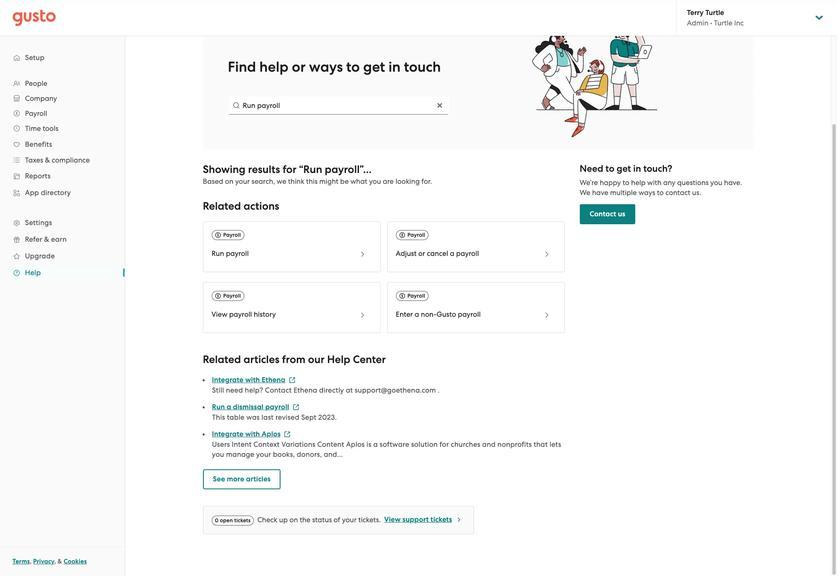 Task type: vqa. For each thing, say whether or not it's contained in the screenshot.
payroll
yes



Task type: describe. For each thing, give the bounding box(es) containing it.
0 vertical spatial turtle
[[706, 8, 724, 17]]

1 vertical spatial articles
[[246, 475, 271, 484]]

touch?
[[644, 163, 672, 174]]

run for run a dismissal payroll
[[212, 403, 225, 412]]

be
[[340, 177, 349, 186]]

manage
[[226, 450, 254, 459]]

enter a non-gusto payroll
[[396, 310, 481, 319]]

0 vertical spatial or
[[292, 58, 306, 75]]

benefits link
[[8, 137, 116, 152]]

we're
[[580, 179, 598, 187]]

our
[[308, 353, 325, 366]]

integrate with ethena
[[212, 376, 286, 384]]

run a dismissal payroll link
[[212, 403, 299, 412]]

showing
[[203, 163, 246, 176]]

software
[[380, 440, 409, 449]]

still
[[212, 386, 224, 395]]

contact us button
[[580, 204, 636, 224]]

app directory
[[25, 188, 71, 197]]

adjust
[[396, 249, 417, 258]]

company
[[25, 94, 57, 103]]

benefits
[[25, 140, 52, 148]]

have.
[[724, 179, 742, 187]]

0 vertical spatial get
[[363, 58, 385, 75]]

up
[[279, 516, 288, 524]]

people
[[25, 79, 47, 88]]

related articles from our help center
[[203, 353, 386, 366]]

contact us
[[590, 210, 626, 219]]

status
[[312, 516, 332, 524]]

settings
[[25, 218, 52, 227]]

1 vertical spatial help
[[327, 353, 350, 366]]

earn
[[51, 235, 67, 244]]

settings link
[[8, 215, 116, 230]]

2 , from the left
[[54, 558, 56, 565]]

a inside users intent context variations content aplos  is a software solution for churches and nonprofits that lets you manage your books, donors, and...
[[373, 440, 378, 449]]

time
[[25, 124, 41, 133]]

need to get in touch? we're happy to help with any questions you have. we have multiple ways to contact us.
[[580, 163, 742, 197]]

upgrade
[[25, 252, 55, 260]]

happy
[[600, 179, 621, 187]]

tickets.
[[358, 516, 381, 524]]

2 vertical spatial &
[[58, 558, 62, 565]]

terry
[[687, 8, 704, 17]]

setup
[[25, 53, 45, 62]]

time tools
[[25, 124, 58, 133]]

view for view support tickets
[[384, 515, 401, 524]]

variations
[[282, 440, 315, 449]]

1 , from the left
[[30, 558, 32, 565]]

revised
[[275, 413, 299, 422]]

help?
[[245, 386, 263, 395]]

company button
[[8, 91, 116, 106]]

content
[[317, 440, 344, 449]]

this
[[306, 177, 318, 186]]

tools
[[43, 124, 58, 133]]

what
[[351, 177, 367, 186]]

still need help?   contact ethena directly at  support@goethena.com .
[[212, 386, 445, 395]]

1 vertical spatial on
[[290, 516, 298, 524]]

for inside users intent context variations content aplos  is a software solution for churches and nonprofits that lets you manage your books, donors, and...
[[440, 440, 449, 449]]

for.
[[422, 177, 432, 186]]

related for related actions
[[203, 200, 241, 213]]

get inside need to get in touch? we're happy to help with any questions you have. we have multiple ways to contact us.
[[617, 163, 631, 174]]

think
[[288, 177, 304, 186]]

payroll for adjust or cancel a payroll
[[408, 232, 425, 238]]

ways inside need to get in touch? we're happy to help with any questions you have. we have multiple ways to contact us.
[[639, 189, 655, 197]]

0 open tickets
[[215, 517, 251, 524]]

solution
[[411, 440, 438, 449]]

opens in a new tab image for run a dismissal payroll
[[293, 404, 299, 411]]

app
[[25, 188, 39, 197]]

a up the table
[[227, 403, 231, 412]]

on inside the showing results for " run payroll "... based on your search, we think this might be what you are looking for.
[[225, 177, 234, 186]]

taxes & compliance
[[25, 156, 90, 164]]

see more articles
[[213, 475, 271, 484]]

terms link
[[13, 558, 30, 565]]

0 vertical spatial articles
[[244, 353, 280, 366]]

based
[[203, 177, 223, 186]]

directory
[[41, 188, 71, 197]]

upgrade link
[[8, 249, 116, 264]]

users
[[212, 440, 230, 449]]

history
[[254, 310, 276, 319]]

refer & earn
[[25, 235, 67, 244]]

2023.
[[318, 413, 337, 422]]

payroll button
[[8, 106, 116, 121]]

nonprofits
[[498, 440, 532, 449]]

to up happy
[[606, 163, 615, 174]]

questions
[[677, 179, 709, 187]]

tickets for 0 open tickets
[[234, 517, 251, 524]]

with for ethena
[[245, 376, 260, 384]]

a left non-
[[415, 310, 419, 319]]

in inside need to get in touch? we're happy to help with any questions you have. we have multiple ways to contact us.
[[633, 163, 641, 174]]

you inside the showing results for " run payroll "... based on your search, we think this might be what you are looking for.
[[369, 177, 381, 186]]

from
[[282, 353, 306, 366]]

privacy
[[33, 558, 54, 565]]

view support tickets link
[[384, 515, 462, 526]]

check
[[257, 516, 277, 524]]

help inside need to get in touch? we're happy to help with any questions you have. we have multiple ways to contact us.
[[631, 179, 646, 187]]

we
[[580, 189, 590, 197]]

view for view payroll history
[[212, 310, 228, 319]]

1 vertical spatial or
[[418, 249, 425, 258]]

we
[[277, 177, 286, 186]]

taxes
[[25, 156, 43, 164]]

you inside need to get in touch? we're happy to help with any questions you have. we have multiple ways to contact us.
[[711, 179, 723, 187]]

1 vertical spatial turtle
[[714, 19, 733, 27]]

with for aplos
[[245, 430, 260, 439]]

home image
[[13, 9, 56, 26]]

check up on the status of your tickets.
[[257, 516, 381, 524]]

churches
[[451, 440, 481, 449]]

search,
[[252, 177, 275, 186]]

list containing people
[[0, 76, 125, 281]]



Task type: locate. For each thing, give the bounding box(es) containing it.
books,
[[273, 450, 295, 459]]

0 vertical spatial aplos
[[262, 430, 281, 439]]

contact inside list
[[265, 386, 292, 395]]

payroll up the adjust
[[408, 232, 425, 238]]

payroll up time
[[25, 109, 47, 118]]

you inside users intent context variations content aplos  is a software solution for churches and nonprofits that lets you manage your books, donors, and...
[[212, 450, 224, 459]]

related down based
[[203, 200, 241, 213]]

was
[[246, 413, 260, 422]]

us
[[618, 210, 626, 219]]

0 vertical spatial help
[[259, 58, 289, 75]]

0 horizontal spatial contact
[[265, 386, 292, 395]]

support
[[403, 515, 429, 524]]

related
[[203, 200, 241, 213], [203, 353, 241, 366]]

1 horizontal spatial tickets
[[431, 515, 452, 524]]

integrate up need
[[212, 376, 244, 384]]

opens in a new tab image
[[289, 377, 296, 384]]

gusto
[[437, 310, 456, 319]]

you
[[369, 177, 381, 186], [711, 179, 723, 187], [212, 450, 224, 459]]

"...
[[360, 163, 372, 176]]

For example: correct a payroll, manage state taxes, etc. field
[[228, 96, 449, 115]]

dismissal
[[233, 403, 264, 412]]

1 horizontal spatial on
[[290, 516, 298, 524]]

•
[[710, 19, 712, 27]]

integrate up users
[[212, 430, 244, 439]]

that
[[534, 440, 548, 449]]

& left earn
[[44, 235, 49, 244]]

a right is
[[373, 440, 378, 449]]

1 horizontal spatial you
[[369, 177, 381, 186]]

2 vertical spatial your
[[342, 516, 357, 524]]

to down any
[[657, 189, 664, 197]]

compliance
[[52, 156, 90, 164]]

more
[[227, 475, 244, 484]]

1 horizontal spatial ways
[[639, 189, 655, 197]]

payroll inside the showing results for " run payroll "... based on your search, we think this might be what you are looking for.
[[325, 163, 360, 176]]

on right up
[[290, 516, 298, 524]]

or
[[292, 58, 306, 75], [418, 249, 425, 258]]

list containing integrate with ethena
[[203, 375, 565, 460]]

need
[[226, 386, 243, 395]]

related for related articles from our help center
[[203, 353, 241, 366]]

your left the search, at the left of the page
[[235, 177, 250, 186]]

1 horizontal spatial get
[[617, 163, 631, 174]]

in
[[389, 58, 401, 75], [633, 163, 641, 174]]

0 vertical spatial &
[[45, 156, 50, 164]]

see more articles link
[[203, 470, 281, 490]]

1 horizontal spatial contact
[[590, 210, 616, 219]]

open
[[220, 517, 233, 524]]

turtle up •
[[706, 8, 724, 17]]

&
[[45, 156, 50, 164], [44, 235, 49, 244], [58, 558, 62, 565]]

0 vertical spatial ways
[[309, 58, 343, 75]]

lets
[[550, 440, 561, 449]]

is
[[367, 440, 372, 449]]

1 vertical spatial your
[[256, 450, 271, 459]]

articles up integrate with ethena link
[[244, 353, 280, 366]]

to up multiple
[[623, 179, 630, 187]]

intent
[[232, 440, 252, 449]]

payroll for run payroll
[[223, 232, 241, 238]]

tickets right support
[[431, 515, 452, 524]]

0 horizontal spatial aplos
[[262, 430, 281, 439]]

0 vertical spatial view
[[212, 310, 228, 319]]

with inside need to get in touch? we're happy to help with any questions you have. we have multiple ways to contact us.
[[647, 179, 662, 187]]

ethena left opens in a new tab icon
[[262, 376, 286, 384]]

1 vertical spatial run
[[212, 249, 224, 258]]

help right our
[[327, 353, 350, 366]]

0
[[215, 517, 219, 524]]

sept
[[301, 413, 316, 422]]

you left have.
[[711, 179, 723, 187]]

non-
[[421, 310, 437, 319]]

tickets for view support tickets
[[431, 515, 452, 524]]

payroll inside list
[[265, 403, 289, 412]]

for
[[283, 163, 297, 176], [440, 440, 449, 449]]

help
[[25, 269, 41, 277], [327, 353, 350, 366]]

to up for example: correct a payroll, manage state taxes, etc. field
[[346, 58, 360, 75]]

0 horizontal spatial tickets
[[234, 517, 251, 524]]

contact
[[590, 210, 616, 219], [265, 386, 292, 395]]

contact down opens in a new tab icon
[[265, 386, 292, 395]]

in left touch?
[[633, 163, 641, 174]]

& for earn
[[44, 235, 49, 244]]

1 integrate from the top
[[212, 376, 244, 384]]

, left the cookies
[[54, 558, 56, 565]]

0 horizontal spatial view
[[212, 310, 228, 319]]

0 vertical spatial with
[[647, 179, 662, 187]]

showing results for " run payroll "... based on your search, we think this might be what you are looking for.
[[203, 163, 432, 186]]

see
[[213, 475, 225, 484]]

& for compliance
[[45, 156, 50, 164]]

payroll for enter a non-gusto payroll
[[408, 293, 425, 299]]

& right taxes in the left of the page
[[45, 156, 50, 164]]

1 vertical spatial with
[[245, 376, 260, 384]]

0 horizontal spatial ,
[[30, 558, 32, 565]]

refer
[[25, 235, 42, 244]]

1 horizontal spatial view
[[384, 515, 401, 524]]

1 horizontal spatial your
[[256, 450, 271, 459]]

1 vertical spatial for
[[440, 440, 449, 449]]

admin
[[687, 19, 709, 27]]

1 vertical spatial ethena
[[294, 386, 317, 395]]

payroll
[[325, 163, 360, 176], [226, 249, 249, 258], [456, 249, 479, 258], [229, 310, 252, 319], [458, 310, 481, 319], [265, 403, 289, 412]]

0 vertical spatial contact
[[590, 210, 616, 219]]

0 vertical spatial integrate
[[212, 376, 244, 384]]

0 horizontal spatial or
[[292, 58, 306, 75]]

1 vertical spatial contact
[[265, 386, 292, 395]]

& inside taxes & compliance dropdown button
[[45, 156, 50, 164]]

us.
[[692, 189, 701, 197]]

run for run payroll
[[212, 249, 224, 258]]

contact inside button
[[590, 210, 616, 219]]

aplos left is
[[346, 440, 365, 449]]

actions
[[244, 200, 279, 213]]

tickets right open
[[234, 517, 251, 524]]

opens in a new tab image up revised
[[293, 404, 299, 411]]

people button
[[8, 76, 116, 91]]

integrate for integrate with ethena
[[212, 376, 244, 384]]

0 horizontal spatial list
[[0, 76, 125, 281]]

with up help?
[[245, 376, 260, 384]]

,
[[30, 558, 32, 565], [54, 558, 56, 565]]

contact left us
[[590, 210, 616, 219]]

articles right the more
[[246, 475, 271, 484]]

run inside the showing results for " run payroll "... based on your search, we think this might be what you are looking for.
[[303, 163, 322, 176]]

payroll up run payroll
[[223, 232, 241, 238]]

1 horizontal spatial ethena
[[294, 386, 317, 395]]

on
[[225, 177, 234, 186], [290, 516, 298, 524]]

you down users
[[212, 450, 224, 459]]

1 vertical spatial in
[[633, 163, 641, 174]]

opens in a new tab image inside integrate with aplos link
[[284, 431, 291, 438]]

integrate with ethena link
[[212, 376, 296, 384]]

view payroll history
[[212, 310, 276, 319]]

0 horizontal spatial help
[[25, 269, 41, 277]]

help right the find
[[259, 58, 289, 75]]

integrate for integrate with aplos
[[212, 430, 244, 439]]

aplos inside users intent context variations content aplos  is a software solution for churches and nonprofits that lets you manage your books, donors, and...
[[346, 440, 365, 449]]

0 horizontal spatial for
[[283, 163, 297, 176]]

with up intent
[[245, 430, 260, 439]]

multiple
[[610, 189, 637, 197]]

1 vertical spatial opens in a new tab image
[[284, 431, 291, 438]]

aplos
[[262, 430, 281, 439], [346, 440, 365, 449]]

1 vertical spatial integrate
[[212, 430, 244, 439]]

2 integrate from the top
[[212, 430, 244, 439]]

integrate with aplos link
[[212, 430, 291, 439]]

your inside users intent context variations content aplos  is a software solution for churches and nonprofits that lets you manage your books, donors, and...
[[256, 450, 271, 459]]

0 vertical spatial run
[[303, 163, 322, 176]]

1 vertical spatial aplos
[[346, 440, 365, 449]]

1 vertical spatial get
[[617, 163, 631, 174]]

0 vertical spatial ethena
[[262, 376, 286, 384]]

1 horizontal spatial aplos
[[346, 440, 365, 449]]

1 vertical spatial help
[[631, 179, 646, 187]]

0 horizontal spatial your
[[235, 177, 250, 186]]

1 vertical spatial list
[[203, 375, 565, 460]]

the
[[300, 516, 311, 524]]

results
[[248, 163, 280, 176]]

1 horizontal spatial help
[[631, 179, 646, 187]]

you left are at the left top of page
[[369, 177, 381, 186]]

0 vertical spatial list
[[0, 76, 125, 281]]

payroll up view payroll history on the left bottom of the page
[[223, 293, 241, 299]]

0 vertical spatial related
[[203, 200, 241, 213]]

touch
[[404, 58, 441, 75]]

cookies
[[64, 558, 87, 565]]

opens in a new tab image for integrate with aplos
[[284, 431, 291, 438]]

1 horizontal spatial in
[[633, 163, 641, 174]]

& inside refer & earn link
[[44, 235, 49, 244]]

1 horizontal spatial for
[[440, 440, 449, 449]]

1 horizontal spatial help
[[327, 353, 350, 366]]

run a dismissal payroll
[[212, 403, 289, 412]]

help inside list
[[25, 269, 41, 277]]

your right of
[[342, 516, 357, 524]]

reports link
[[8, 168, 116, 183]]

a
[[450, 249, 454, 258], [415, 310, 419, 319], [227, 403, 231, 412], [373, 440, 378, 449]]

opens in a new tab image up the 'variations'
[[284, 431, 291, 438]]

0 vertical spatial on
[[225, 177, 234, 186]]

help down upgrade at the left top of the page
[[25, 269, 41, 277]]

context
[[253, 440, 280, 449]]

last
[[262, 413, 274, 422]]

ways up for example: correct a payroll, manage state taxes, etc. field
[[309, 58, 343, 75]]

tickets
[[431, 515, 452, 524], [234, 517, 251, 524]]

1 horizontal spatial opens in a new tab image
[[293, 404, 299, 411]]

with down touch?
[[647, 179, 662, 187]]

1 horizontal spatial list
[[203, 375, 565, 460]]

to
[[346, 58, 360, 75], [606, 163, 615, 174], [623, 179, 630, 187], [657, 189, 664, 197]]

2 horizontal spatial you
[[711, 179, 723, 187]]

0 vertical spatial in
[[389, 58, 401, 75]]

are
[[383, 177, 394, 186]]

0 horizontal spatial you
[[212, 450, 224, 459]]

in left touch
[[389, 58, 401, 75]]

0 vertical spatial help
[[25, 269, 41, 277]]

related actions
[[203, 200, 279, 213]]

directly
[[319, 386, 344, 395]]

0 vertical spatial your
[[235, 177, 250, 186]]

0 horizontal spatial on
[[225, 177, 234, 186]]

list
[[0, 76, 125, 281], [203, 375, 565, 460]]

ethena down opens in a new tab icon
[[294, 386, 317, 395]]

related up still
[[203, 353, 241, 366]]

2 horizontal spatial your
[[342, 516, 357, 524]]

1 vertical spatial related
[[203, 353, 241, 366]]

ways right multiple
[[639, 189, 655, 197]]

terms , privacy , & cookies
[[13, 558, 87, 565]]

& left cookies button
[[58, 558, 62, 565]]

privacy link
[[33, 558, 54, 565]]

0 horizontal spatial opens in a new tab image
[[284, 431, 291, 438]]

payroll inside dropdown button
[[25, 109, 47, 118]]

1 related from the top
[[203, 200, 241, 213]]

for inside the showing results for " run payroll "... based on your search, we think this might be what you are looking for.
[[283, 163, 297, 176]]

opens in a new tab image
[[293, 404, 299, 411], [284, 431, 291, 438]]

view support tickets
[[384, 515, 452, 524]]

users intent context variations content aplos  is a software solution for churches and nonprofits that lets you manage your books, donors, and...
[[212, 440, 561, 459]]

1 vertical spatial &
[[44, 235, 49, 244]]

payroll for view payroll history
[[223, 293, 241, 299]]

for right 'solution'
[[440, 440, 449, 449]]

help
[[259, 58, 289, 75], [631, 179, 646, 187]]

1 vertical spatial view
[[384, 515, 401, 524]]

find help or ways to get in touch
[[228, 58, 441, 75]]

1 vertical spatial ways
[[639, 189, 655, 197]]

2 vertical spatial with
[[245, 430, 260, 439]]

0 horizontal spatial ways
[[309, 58, 343, 75]]

looking
[[396, 177, 420, 186]]

0 vertical spatial opens in a new tab image
[[293, 404, 299, 411]]

2 vertical spatial run
[[212, 403, 225, 412]]

gusto navigation element
[[0, 36, 125, 294]]

2 related from the top
[[203, 353, 241, 366]]

a right the cancel
[[450, 249, 454, 258]]

1 horizontal spatial ,
[[54, 558, 56, 565]]

turtle right •
[[714, 19, 733, 27]]

0 horizontal spatial help
[[259, 58, 289, 75]]

your down context
[[256, 450, 271, 459]]

0 horizontal spatial in
[[389, 58, 401, 75]]

this
[[212, 413, 225, 422]]

on down the showing
[[225, 177, 234, 186]]

enter
[[396, 310, 413, 319]]

0 vertical spatial for
[[283, 163, 297, 176]]

your inside the showing results for " run payroll "... based on your search, we think this might be what you are looking for.
[[235, 177, 250, 186]]

, left privacy link
[[30, 558, 32, 565]]

ways
[[309, 58, 343, 75], [639, 189, 655, 197]]

0 horizontal spatial ethena
[[262, 376, 286, 384]]

for left "
[[283, 163, 297, 176]]

help up multiple
[[631, 179, 646, 187]]

cookies button
[[64, 557, 87, 567]]

opens in a new tab image inside run a dismissal payroll link
[[293, 404, 299, 411]]

.
[[438, 386, 440, 395]]

aplos up context
[[262, 430, 281, 439]]

app directory link
[[8, 185, 116, 200]]

0 horizontal spatial get
[[363, 58, 385, 75]]

any
[[663, 179, 676, 187]]

payroll up enter
[[408, 293, 425, 299]]

1 horizontal spatial or
[[418, 249, 425, 258]]



